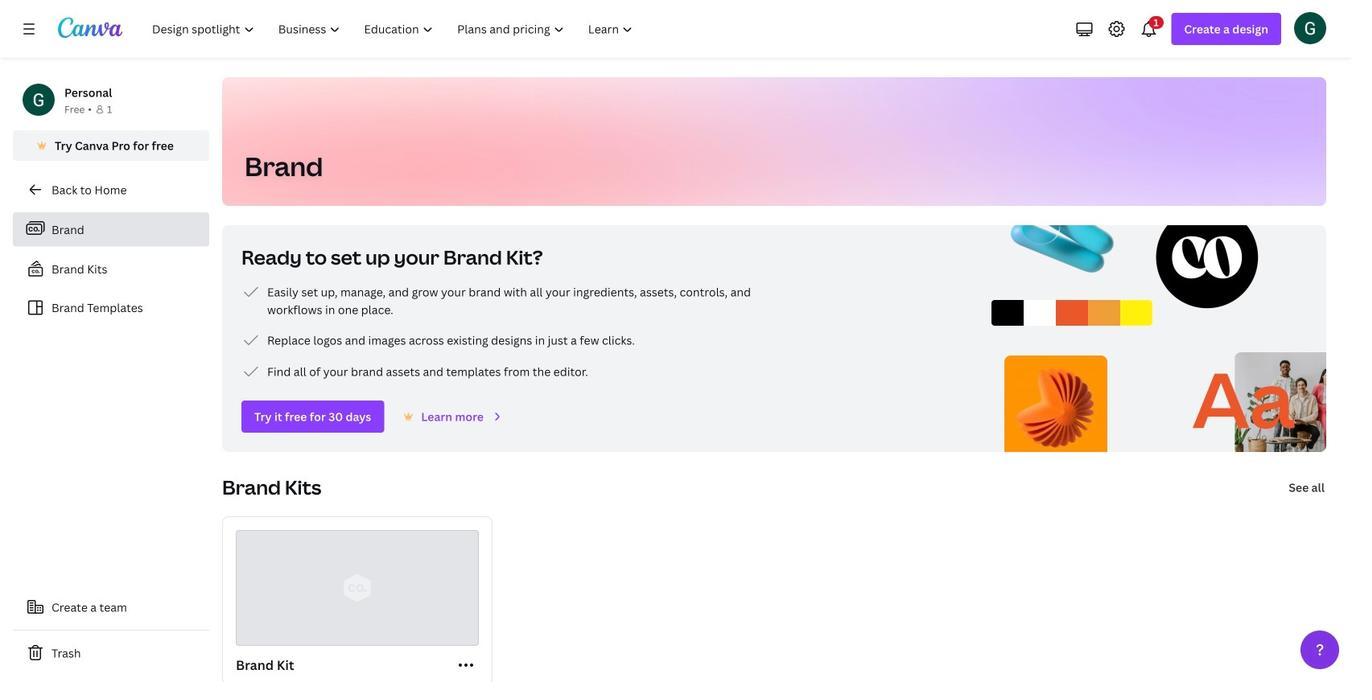 Task type: vqa. For each thing, say whether or not it's contained in the screenshot.
Top Level Navigation Element
yes



Task type: locate. For each thing, give the bounding box(es) containing it.
0 horizontal spatial list
[[13, 213, 209, 324]]

greg robinson image
[[1294, 12, 1327, 44]]

list
[[13, 213, 209, 324], [241, 283, 757, 382]]



Task type: describe. For each thing, give the bounding box(es) containing it.
1 horizontal spatial list
[[241, 283, 757, 382]]

top level navigation element
[[142, 13, 647, 45]]



